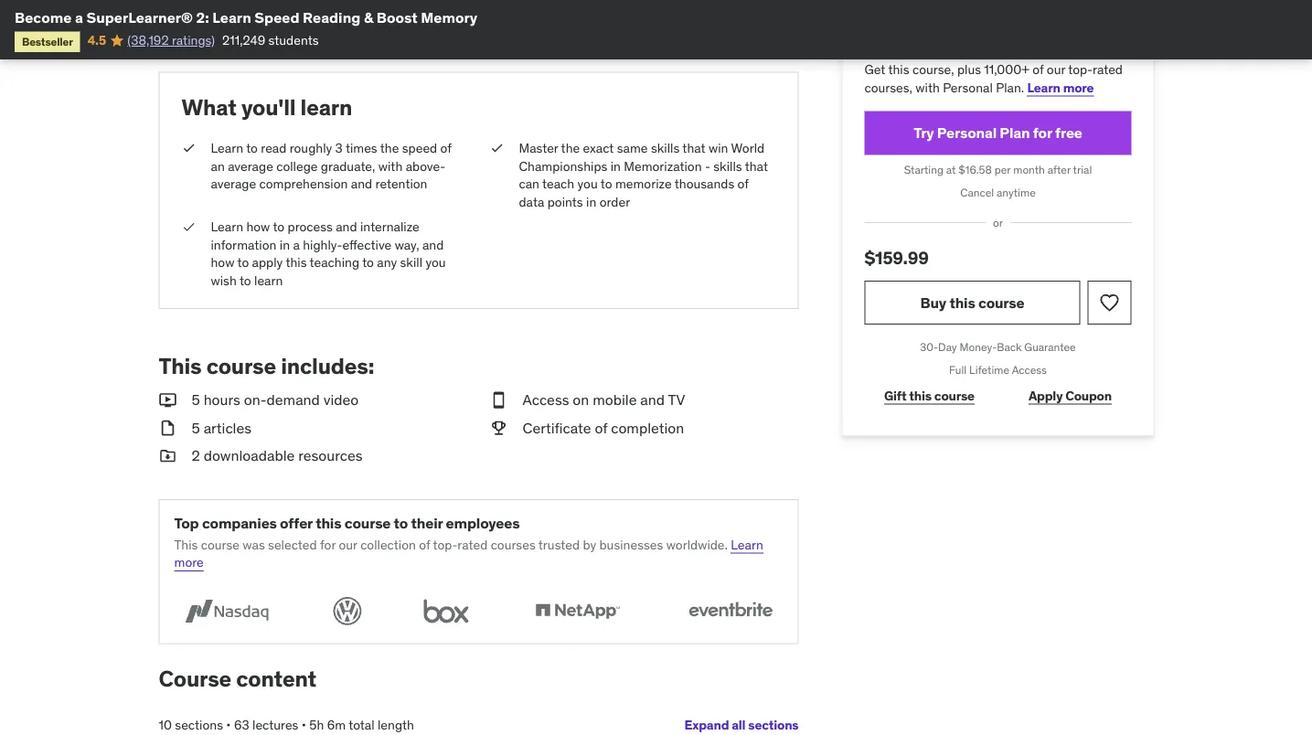 Task type: describe. For each thing, give the bounding box(es) containing it.
apply coupon button
[[1009, 378, 1132, 414]]

211,249 students
[[222, 32, 319, 48]]

effective
[[343, 237, 392, 253]]

volkswagen image
[[328, 594, 368, 629]]

memory
[[421, 8, 478, 27]]

the inside master the exact same skills that win world championships in memorization - skills that can teach you to memorize thousands of data points in order
[[561, 140, 580, 156]]

selected
[[268, 537, 317, 553]]

1 vertical spatial skills
[[714, 158, 742, 174]]

63
[[234, 717, 249, 734]]

apply coupon
[[1029, 387, 1112, 404]]

to down effective
[[362, 255, 374, 271]]

comprehension
[[259, 176, 348, 192]]

anytime
[[997, 186, 1036, 200]]

learn right the worldwide.
[[731, 537, 764, 553]]

learn more for rated
[[1028, 79, 1094, 96]]

gift this course link
[[865, 378, 995, 414]]

this for buy this course
[[950, 293, 976, 312]]

at
[[947, 163, 956, 177]]

guarantee
[[1025, 340, 1077, 354]]

0 vertical spatial how
[[246, 219, 270, 235]]

with inside get this course, plus 11,000+ of our top-rated courses, with personal plan.
[[916, 79, 940, 96]]

mobile
[[593, 391, 637, 410]]

times
[[346, 140, 378, 156]]

211,249
[[222, 32, 266, 48]]

courses,
[[865, 79, 913, 96]]

all
[[732, 717, 746, 733]]

starting at $16.58 per month after trial cancel anytime
[[905, 163, 1093, 200]]

content
[[236, 665, 317, 693]]

certificate of completion
[[523, 419, 685, 437]]

data
[[519, 193, 545, 210]]

2 horizontal spatial in
[[611, 158, 621, 174]]

companies
[[202, 514, 277, 533]]

plus
[[958, 61, 982, 78]]

xsmall image for learn
[[182, 139, 196, 157]]

way,
[[395, 237, 419, 253]]

course up on- on the left bottom of the page
[[206, 352, 276, 380]]

(38,192
[[127, 32, 169, 48]]

students
[[269, 32, 319, 48]]

xsmall image for master
[[490, 139, 505, 157]]

full
[[950, 363, 967, 377]]

0 horizontal spatial top-
[[433, 537, 458, 553]]

learn to read roughly 3 times the speed of an average college graduate, with above- average comprehension and retention
[[211, 140, 452, 192]]

learn more link for top-
[[174, 537, 764, 571]]

1 vertical spatial personal
[[938, 124, 997, 142]]

exact
[[583, 140, 614, 156]]

learn inside learn how to process and internalize information in a highly-effective way, and how to apply this teaching to any skill you wish to learn
[[211, 219, 243, 235]]

0 horizontal spatial a
[[75, 8, 83, 27]]

small image for 5
[[159, 418, 177, 439]]

0 vertical spatial for
[[1034, 124, 1053, 142]]

you inside master the exact same skills that win world championships in memorization - skills that can teach you to memorize thousands of data points in order
[[578, 176, 598, 192]]

2:
[[196, 8, 209, 27]]

1 vertical spatial that
[[745, 158, 768, 174]]

plan.
[[996, 79, 1025, 96]]

course,
[[913, 61, 955, 78]]

video
[[324, 391, 359, 410]]

of down access on mobile and tv
[[595, 419, 608, 437]]

1 vertical spatial average
[[211, 176, 256, 192]]

course up collection
[[345, 514, 391, 533]]

to down information
[[237, 255, 249, 271]]

graduate,
[[321, 158, 375, 174]]

0 horizontal spatial that
[[683, 140, 706, 156]]

this for gift this course
[[910, 387, 932, 404]]

per
[[995, 163, 1011, 177]]

on
[[573, 391, 589, 410]]

above-
[[406, 158, 446, 174]]

and right way,
[[423, 237, 444, 253]]

courses
[[491, 537, 536, 553]]

0 horizontal spatial rated
[[458, 537, 488, 553]]

0 horizontal spatial how
[[211, 255, 235, 271]]

starting
[[905, 163, 944, 177]]

the inside 'learn to read roughly 3 times the speed of an average college graduate, with above- average comprehension and retention'
[[380, 140, 399, 156]]

learn up 211,249
[[213, 8, 251, 27]]

course down companies
[[201, 537, 240, 553]]

try personal plan for free
[[914, 124, 1083, 142]]

nasdaq image
[[174, 594, 279, 629]]

internalize
[[360, 219, 420, 235]]

this for this course was selected for our collection of top-rated courses trusted by businesses worldwide.
[[174, 537, 198, 553]]

learn more link for rated
[[1028, 79, 1094, 96]]

5 articles
[[192, 419, 252, 437]]

more for this course was selected for our collection of top-rated courses trusted by businesses worldwide.
[[174, 555, 204, 571]]

you inside learn how to process and internalize information in a highly-effective way, and how to apply this teaching to any skill you wish to learn
[[426, 255, 446, 271]]

what you'll learn
[[182, 94, 353, 121]]

trial
[[1074, 163, 1093, 177]]

free
[[1056, 124, 1083, 142]]

buy this course
[[921, 293, 1025, 312]]

and left tv
[[641, 391, 665, 410]]

access on mobile and tv
[[523, 391, 685, 410]]

trusted
[[539, 537, 580, 553]]

small image for 2
[[159, 446, 177, 466]]

sections inside dropdown button
[[749, 717, 799, 733]]

of inside 'learn to read roughly 3 times the speed of an average college graduate, with above- average comprehension and retention'
[[441, 140, 452, 156]]

in inside learn how to process and internalize information in a highly-effective way, and how to apply this teaching to any skill you wish to learn
[[280, 237, 290, 253]]

xsmall image
[[182, 218, 196, 236]]

can
[[519, 176, 540, 192]]

with inside 'learn to read roughly 3 times the speed of an average college graduate, with above- average comprehension and retention'
[[379, 158, 403, 174]]

teach
[[543, 176, 575, 192]]

small image for certificate
[[490, 418, 508, 439]]

this course was selected for our collection of top-rated courses trusted by businesses worldwide.
[[174, 537, 728, 553]]

hours
[[204, 391, 241, 410]]

30-
[[921, 340, 939, 354]]

10 sections • 63 lectures • 5h 6m total length
[[159, 717, 414, 734]]

become a superlearner® 2: learn speed reading & boost memory
[[15, 8, 478, 27]]

0 horizontal spatial our
[[339, 537, 357, 553]]

to inside master the exact same skills that win world championships in memorization - skills that can teach you to memorize thousands of data points in order
[[601, 176, 613, 192]]

same
[[617, 140, 648, 156]]

cancel
[[961, 186, 995, 200]]

our inside get this course, plus 11,000+ of our top-rated courses, with personal plan.
[[1047, 61, 1066, 78]]

more for get this course, plus 11,000+ of our top-rated courses, with personal plan.
[[1064, 79, 1094, 96]]

by
[[583, 537, 597, 553]]

after
[[1048, 163, 1071, 177]]

learn right plan.
[[1028, 79, 1061, 96]]

this for this course includes:
[[159, 352, 202, 380]]

1 vertical spatial for
[[320, 537, 336, 553]]

speed
[[402, 140, 437, 156]]

gift this course
[[885, 387, 975, 404]]

11,000+
[[985, 61, 1030, 78]]

5h 6m
[[310, 717, 346, 734]]

30-day money-back guarantee full lifetime access
[[921, 340, 1077, 377]]

their
[[411, 514, 443, 533]]

businesses
[[600, 537, 664, 553]]

ratings)
[[172, 32, 215, 48]]

length
[[378, 717, 414, 734]]

course inside button
[[979, 293, 1025, 312]]

read
[[261, 140, 287, 156]]

course inside "link"
[[935, 387, 975, 404]]

5 hours on-demand video
[[192, 391, 359, 410]]

$16.58
[[959, 163, 992, 177]]

5 for 5 hours on-demand video
[[192, 391, 200, 410]]

any
[[377, 255, 397, 271]]

wishlist image
[[1099, 292, 1121, 314]]

completion
[[611, 419, 685, 437]]

of down their
[[419, 537, 430, 553]]



Task type: locate. For each thing, give the bounding box(es) containing it.
1 horizontal spatial for
[[1034, 124, 1053, 142]]

win
[[709, 140, 729, 156]]

learn more
[[1028, 79, 1094, 96], [174, 537, 764, 571]]

that
[[683, 140, 706, 156], [745, 158, 768, 174]]

2
[[192, 446, 200, 465]]

a right become
[[75, 8, 83, 27]]

0 horizontal spatial learn
[[254, 272, 283, 289]]

-
[[705, 158, 711, 174]]

demand
[[267, 391, 320, 410]]

memorize
[[616, 176, 672, 192]]

you up points at the left of page
[[578, 176, 598, 192]]

0 horizontal spatial sections
[[175, 717, 223, 734]]

how up wish
[[211, 255, 235, 271]]

0 vertical spatial skills
[[651, 140, 680, 156]]

this course includes:
[[159, 352, 374, 380]]

1 vertical spatial access
[[523, 391, 570, 410]]

1 horizontal spatial •
[[302, 717, 306, 734]]

skills up memorization
[[651, 140, 680, 156]]

0 vertical spatial this
[[159, 352, 202, 380]]

1 horizontal spatial in
[[586, 193, 597, 210]]

0 vertical spatial that
[[683, 140, 706, 156]]

what
[[182, 94, 237, 121]]

0 horizontal spatial you
[[426, 255, 446, 271]]

for
[[1034, 124, 1053, 142], [320, 537, 336, 553]]

course content
[[159, 665, 317, 693]]

0 vertical spatial you
[[578, 176, 598, 192]]

this right buy
[[950, 293, 976, 312]]

with down "course,"
[[916, 79, 940, 96]]

gift
[[885, 387, 907, 404]]

learn how to process and internalize information in a highly-effective way, and how to apply this teaching to any skill you wish to learn
[[211, 219, 446, 289]]

how
[[246, 219, 270, 235], [211, 255, 235, 271]]

0 vertical spatial personal
[[943, 79, 993, 96]]

1 horizontal spatial sections
[[749, 717, 799, 733]]

of down world
[[738, 176, 749, 192]]

0 vertical spatial rated
[[1093, 61, 1123, 78]]

0 horizontal spatial xsmall image
[[182, 139, 196, 157]]

apply
[[1029, 387, 1063, 404]]

rated inside get this course, plus 11,000+ of our top-rated courses, with personal plan.
[[1093, 61, 1123, 78]]

in down same on the left top of the page
[[611, 158, 621, 174]]

2 the from the left
[[561, 140, 580, 156]]

1 vertical spatial small image
[[159, 446, 177, 466]]

learn
[[213, 8, 251, 27], [1028, 79, 1061, 96], [211, 140, 243, 156], [211, 219, 243, 235], [731, 537, 764, 553]]

with
[[916, 79, 940, 96], [379, 158, 403, 174]]

eventbrite image
[[678, 594, 784, 629]]

small image left certificate
[[490, 418, 508, 439]]

0 vertical spatial learn more link
[[1028, 79, 1094, 96]]

1 horizontal spatial the
[[561, 140, 580, 156]]

2 downloadable resources
[[192, 446, 363, 465]]

resources
[[298, 446, 363, 465]]

1 horizontal spatial with
[[916, 79, 940, 96]]

the
[[380, 140, 399, 156], [561, 140, 580, 156]]

top- up the free
[[1069, 61, 1093, 78]]

0 vertical spatial average
[[228, 158, 273, 174]]

course up the back
[[979, 293, 1025, 312]]

expand all sections button
[[685, 707, 799, 736]]

or
[[994, 216, 1004, 230]]

1 xsmall image from the left
[[182, 139, 196, 157]]

&
[[364, 8, 373, 27]]

collection
[[361, 537, 416, 553]]

this for get this course, plus 11,000+ of our top-rated courses, with personal plan.
[[889, 61, 910, 78]]

that down world
[[745, 158, 768, 174]]

xsmall image left master
[[490, 139, 505, 157]]

championships
[[519, 158, 608, 174]]

1 vertical spatial this
[[174, 537, 198, 553]]

plan
[[1000, 124, 1030, 142]]

1 horizontal spatial our
[[1047, 61, 1066, 78]]

1 • from the left
[[226, 717, 231, 734]]

to left the read on the top left of the page
[[246, 140, 258, 156]]

lectures
[[253, 717, 299, 734]]

superlearner®
[[86, 8, 193, 27]]

certificate
[[523, 419, 591, 437]]

and up effective
[[336, 219, 357, 235]]

our right 11,000+
[[1047, 61, 1066, 78]]

0 horizontal spatial •
[[226, 717, 231, 734]]

this right gift
[[910, 387, 932, 404]]

•
[[226, 717, 231, 734], [302, 717, 306, 734]]

of right speed
[[441, 140, 452, 156]]

articles
[[204, 419, 252, 437]]

more up the free
[[1064, 79, 1094, 96]]

learn
[[301, 94, 353, 121], [254, 272, 283, 289]]

1 horizontal spatial learn
[[301, 94, 353, 121]]

10
[[159, 717, 172, 734]]

(38,192 ratings)
[[127, 32, 215, 48]]

1 vertical spatial learn
[[254, 272, 283, 289]]

sections right 10
[[175, 717, 223, 734]]

more down top
[[174, 555, 204, 571]]

5 up 2
[[192, 419, 200, 437]]

0 horizontal spatial more
[[174, 555, 204, 571]]

top- down their
[[433, 537, 458, 553]]

learn inside 'learn to read roughly 3 times the speed of an average college graduate, with above- average comprehension and retention'
[[211, 140, 243, 156]]

world
[[731, 140, 765, 156]]

try personal plan for free link
[[865, 111, 1132, 155]]

this right offer
[[316, 514, 342, 533]]

buy
[[921, 293, 947, 312]]

downloadable
[[204, 446, 295, 465]]

1 horizontal spatial rated
[[1093, 61, 1123, 78]]

1 vertical spatial with
[[379, 158, 403, 174]]

the up championships
[[561, 140, 580, 156]]

learn more for top-
[[174, 537, 764, 571]]

this up 5 articles
[[159, 352, 202, 380]]

0 horizontal spatial with
[[379, 158, 403, 174]]

learn more link down employees
[[174, 537, 764, 571]]

and inside 'learn to read roughly 3 times the speed of an average college graduate, with above- average comprehension and retention'
[[351, 176, 373, 192]]

2 small image from the top
[[159, 446, 177, 466]]

0 horizontal spatial access
[[523, 391, 570, 410]]

learn inside learn how to process and internalize information in a highly-effective way, and how to apply this teaching to any skill you wish to learn
[[254, 272, 283, 289]]

this right apply
[[286, 255, 307, 271]]

points
[[548, 193, 583, 210]]

• left 5h 6m
[[302, 717, 306, 734]]

with up retention
[[379, 158, 403, 174]]

boost
[[377, 8, 418, 27]]

$159.99
[[865, 247, 929, 269]]

2 vertical spatial in
[[280, 237, 290, 253]]

0 vertical spatial 5
[[192, 391, 200, 410]]

sections
[[749, 717, 799, 733], [175, 717, 223, 734]]

netapp image
[[525, 594, 630, 629]]

average
[[228, 158, 273, 174], [211, 176, 256, 192]]

to
[[246, 140, 258, 156], [601, 176, 613, 192], [273, 219, 285, 235], [237, 255, 249, 271], [362, 255, 374, 271], [240, 272, 251, 289], [394, 514, 408, 533]]

2 sections from the left
[[175, 717, 223, 734]]

buy this course button
[[865, 281, 1081, 325]]

for left the free
[[1034, 124, 1053, 142]]

1 vertical spatial top-
[[433, 537, 458, 553]]

1 horizontal spatial more
[[1064, 79, 1094, 96]]

1 vertical spatial you
[[426, 255, 446, 271]]

was
[[243, 537, 265, 553]]

0 horizontal spatial learn more
[[174, 537, 764, 571]]

access
[[1012, 363, 1047, 377], [523, 391, 570, 410]]

1 horizontal spatial learn more link
[[1028, 79, 1094, 96]]

this up 'courses,'
[[889, 61, 910, 78]]

small image for 5
[[159, 390, 177, 411]]

1 vertical spatial our
[[339, 537, 357, 553]]

xsmall image
[[182, 139, 196, 157], [490, 139, 505, 157]]

1 vertical spatial how
[[211, 255, 235, 271]]

sections right all
[[749, 717, 799, 733]]

roughly
[[290, 140, 332, 156]]

bestseller
[[22, 34, 73, 48]]

2 5 from the top
[[192, 419, 200, 437]]

0 horizontal spatial for
[[320, 537, 336, 553]]

1 horizontal spatial how
[[246, 219, 270, 235]]

personal inside get this course, plus 11,000+ of our top-rated courses, with personal plan.
[[943, 79, 993, 96]]

this inside button
[[950, 293, 976, 312]]

and down graduate,
[[351, 176, 373, 192]]

1 vertical spatial more
[[174, 555, 204, 571]]

retention
[[376, 176, 428, 192]]

learn down apply
[[254, 272, 283, 289]]

0 vertical spatial top-
[[1069, 61, 1093, 78]]

average down an on the left of the page
[[211, 176, 256, 192]]

this inside "link"
[[910, 387, 932, 404]]

you right skill
[[426, 255, 446, 271]]

a inside learn how to process and internalize information in a highly-effective way, and how to apply this teaching to any skill you wish to learn
[[293, 237, 300, 253]]

1 horizontal spatial access
[[1012, 363, 1047, 377]]

0 horizontal spatial the
[[380, 140, 399, 156]]

order
[[600, 193, 630, 210]]

4.5
[[88, 32, 106, 48]]

1 vertical spatial learn more
[[174, 537, 764, 571]]

personal up the $16.58
[[938, 124, 997, 142]]

0 vertical spatial learn more
[[1028, 79, 1094, 96]]

2 xsmall image from the left
[[490, 139, 505, 157]]

lifetime
[[970, 363, 1010, 377]]

learn more up the free
[[1028, 79, 1094, 96]]

a
[[75, 8, 83, 27], [293, 237, 300, 253]]

1 horizontal spatial skills
[[714, 158, 742, 174]]

1 vertical spatial 5
[[192, 419, 200, 437]]

0 vertical spatial a
[[75, 8, 83, 27]]

top
[[174, 514, 199, 533]]

our down top companies offer this course to their employees
[[339, 537, 357, 553]]

for down top companies offer this course to their employees
[[320, 537, 336, 553]]

master
[[519, 140, 559, 156]]

of right 11,000+
[[1033, 61, 1044, 78]]

0 vertical spatial with
[[916, 79, 940, 96]]

small image left on
[[490, 390, 508, 411]]

how up information
[[246, 219, 270, 235]]

1 horizontal spatial you
[[578, 176, 598, 192]]

this inside learn how to process and internalize information in a highly-effective way, and how to apply this teaching to any skill you wish to learn
[[286, 255, 307, 271]]

access down the back
[[1012, 363, 1047, 377]]

learn more down employees
[[174, 537, 764, 571]]

xsmall image down "what"
[[182, 139, 196, 157]]

1 horizontal spatial top-
[[1069, 61, 1093, 78]]

in up apply
[[280, 237, 290, 253]]

speed
[[255, 8, 300, 27]]

to left the process
[[273, 219, 285, 235]]

college
[[276, 158, 318, 174]]

0 horizontal spatial in
[[280, 237, 290, 253]]

1 horizontal spatial xsmall image
[[490, 139, 505, 157]]

small image for access
[[490, 390, 508, 411]]

0 vertical spatial our
[[1047, 61, 1066, 78]]

money-
[[960, 340, 997, 354]]

3
[[335, 140, 343, 156]]

more
[[1064, 79, 1094, 96], [174, 555, 204, 571]]

a down the process
[[293, 237, 300, 253]]

0 vertical spatial access
[[1012, 363, 1047, 377]]

0 vertical spatial in
[[611, 158, 621, 174]]

to up collection
[[394, 514, 408, 533]]

1 vertical spatial in
[[586, 193, 597, 210]]

skills right - in the top of the page
[[714, 158, 742, 174]]

1 vertical spatial rated
[[458, 537, 488, 553]]

top companies offer this course to their employees
[[174, 514, 520, 533]]

access inside 30-day money-back guarantee full lifetime access
[[1012, 363, 1047, 377]]

0 vertical spatial small image
[[159, 390, 177, 411]]

this inside get this course, plus 11,000+ of our top-rated courses, with personal plan.
[[889, 61, 910, 78]]

1 sections from the left
[[749, 717, 799, 733]]

access up certificate
[[523, 391, 570, 410]]

learn up information
[[211, 219, 243, 235]]

process
[[288, 219, 333, 235]]

1 small image from the top
[[159, 390, 177, 411]]

5 for 5 articles
[[192, 419, 200, 437]]

1 horizontal spatial learn more
[[1028, 79, 1094, 96]]

top- inside get this course, plus 11,000+ of our top-rated courses, with personal plan.
[[1069, 61, 1093, 78]]

the right times
[[380, 140, 399, 156]]

1 horizontal spatial a
[[293, 237, 300, 253]]

that up - in the top of the page
[[683, 140, 706, 156]]

small image left hours on the bottom left of the page
[[159, 390, 177, 411]]

small image
[[490, 390, 508, 411], [159, 418, 177, 439], [490, 418, 508, 439]]

personal down the plus
[[943, 79, 993, 96]]

average down the read on the top left of the page
[[228, 158, 273, 174]]

to right wish
[[240, 272, 251, 289]]

course down full
[[935, 387, 975, 404]]

small image left 5 articles
[[159, 418, 177, 439]]

1 5 from the top
[[192, 391, 200, 410]]

5 left hours on the bottom left of the page
[[192, 391, 200, 410]]

memorization
[[624, 158, 702, 174]]

0 horizontal spatial skills
[[651, 140, 680, 156]]

box image
[[416, 594, 477, 629]]

1 horizontal spatial that
[[745, 158, 768, 174]]

expand all sections
[[685, 717, 799, 733]]

small image
[[159, 390, 177, 411], [159, 446, 177, 466]]

wish
[[211, 272, 237, 289]]

small image left 2
[[159, 446, 177, 466]]

of inside get this course, plus 11,000+ of our top-rated courses, with personal plan.
[[1033, 61, 1044, 78]]

an
[[211, 158, 225, 174]]

learn up 3
[[301, 94, 353, 121]]

2 • from the left
[[302, 717, 306, 734]]

this down top
[[174, 537, 198, 553]]

reading
[[303, 8, 361, 27]]

learn more link up the free
[[1028, 79, 1094, 96]]

0 vertical spatial more
[[1064, 79, 1094, 96]]

of inside master the exact same skills that win world championships in memorization - skills that can teach you to memorize thousands of data points in order
[[738, 176, 749, 192]]

in left the order
[[586, 193, 597, 210]]

apply
[[252, 255, 283, 271]]

worldwide.
[[667, 537, 728, 553]]

get
[[865, 61, 886, 78]]

1 vertical spatial learn more link
[[174, 537, 764, 571]]

1 vertical spatial a
[[293, 237, 300, 253]]

to up the order
[[601, 176, 613, 192]]

month
[[1014, 163, 1046, 177]]

to inside 'learn to read roughly 3 times the speed of an average college graduate, with above- average comprehension and retention'
[[246, 140, 258, 156]]

0 vertical spatial learn
[[301, 94, 353, 121]]

highly-
[[303, 237, 343, 253]]

• left 63
[[226, 717, 231, 734]]

learn up an on the left of the page
[[211, 140, 243, 156]]

0 horizontal spatial learn more link
[[174, 537, 764, 571]]

1 the from the left
[[380, 140, 399, 156]]



Task type: vqa. For each thing, say whether or not it's contained in the screenshot.
sections
yes



